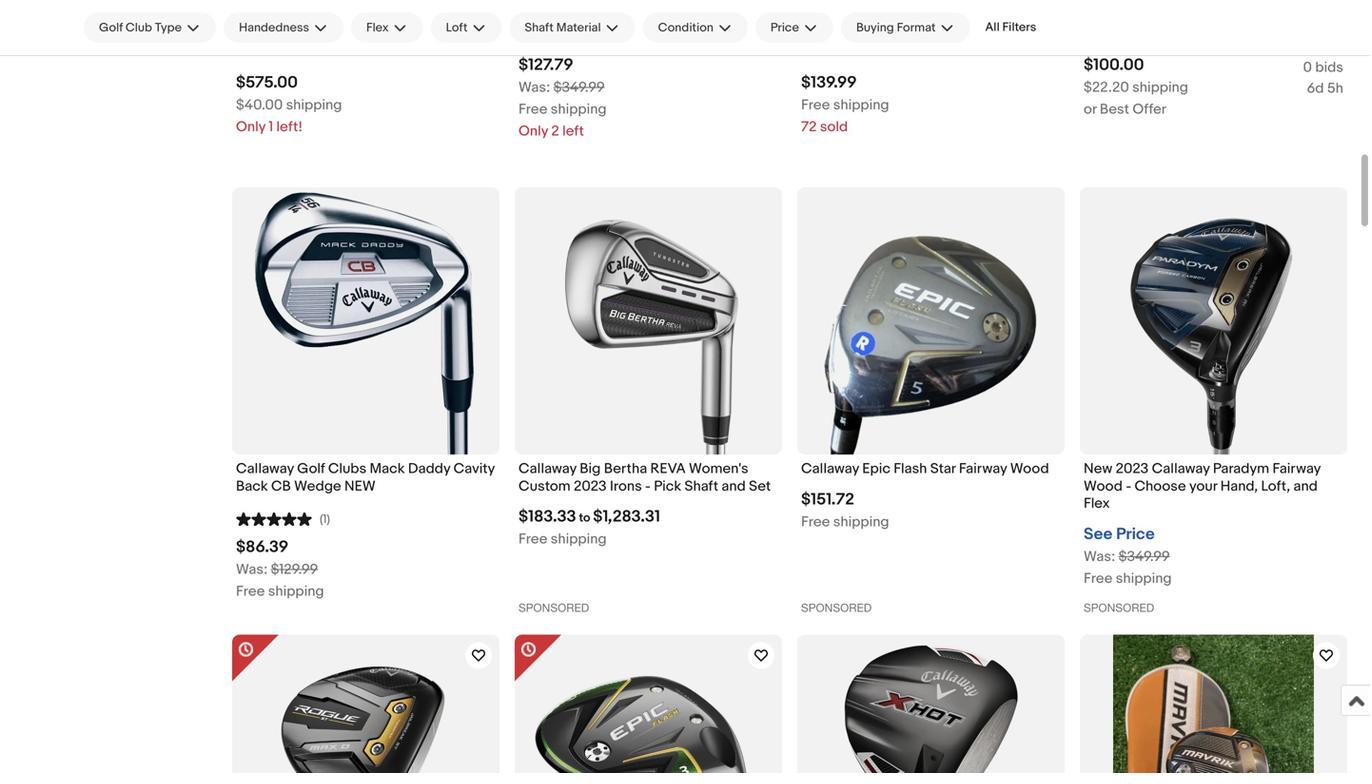 Task type: locate. For each thing, give the bounding box(es) containing it.
callaway inside new 2023 callaway paradym fairway wood - choose your hand, loft, and flex
[[1152, 461, 1210, 478]]

wood inside the new callaway big bertha b21 b-21 fairway wood - choose shaft flex loft lh rh
[[853, 26, 892, 43]]

2023
[[1116, 461, 1149, 478], [574, 478, 607, 495]]

1 horizontal spatial loft
[[1025, 26, 1050, 43]]

callaway inside the new callaway big bertha b21 b-21 fairway wood - choose shaft flex loft lh rh
[[833, 9, 891, 26]]

paradym
[[1213, 461, 1270, 478]]

- up see price link
[[1126, 478, 1132, 495]]

callaway up custom
[[519, 461, 577, 478]]

1 vertical spatial big
[[580, 461, 601, 478]]

$139.99 free shipping 72 sold
[[801, 73, 890, 136]]

shaft material button
[[510, 12, 635, 43]]

1 horizontal spatial club
[[236, 26, 267, 43]]

1 horizontal spatial price
[[1117, 525, 1155, 545]]

club up $575.00
[[236, 26, 267, 43]]

- right buying
[[895, 26, 900, 43]]

1 horizontal spatial rh
[[822, 43, 841, 61]]

golf left type
[[99, 20, 123, 35]]

0 horizontal spatial and
[[722, 478, 746, 495]]

and right loft, on the bottom
[[1294, 478, 1318, 495]]

0 horizontal spatial loft
[[446, 20, 468, 35]]

new 2023 callaway paradym fairway wood - choose your hand, loft, and flex image
[[1080, 188, 1348, 455]]

shipping inside $127.79 was: $349.99 free shipping only 2 left
[[551, 101, 607, 118]]

1 horizontal spatial new
[[1084, 461, 1113, 478]]

1 horizontal spatial sponsored
[[801, 602, 872, 615]]

callaway up $151.72
[[801, 461, 859, 478]]

club
[[126, 20, 152, 35], [236, 26, 267, 43]]

was: inside $86.39 was: $129.99 free shipping
[[236, 562, 268, 579]]

free down $86.39
[[236, 584, 265, 601]]

0 horizontal spatial price
[[771, 20, 799, 35]]

- left pick
[[645, 478, 651, 495]]

0 vertical spatial $349.99
[[554, 79, 605, 96]]

wood right star
[[1011, 461, 1050, 478]]

free inside see price was: $349.99 free shipping
[[1084, 570, 1113, 588]]

left!
[[277, 118, 303, 136]]

2023 up the to on the left bottom
[[574, 478, 607, 495]]

big right buying
[[895, 9, 916, 26]]

wood inside new 2023 callaway paradym fairway wood - choose your hand, loft, and flex
[[1084, 478, 1123, 495]]

callaway golf clubs mack daddy cavity back cb wedge new link
[[236, 461, 496, 500]]

free inside the $151.72 free shipping
[[801, 514, 830, 531]]

2023 up see price link
[[1116, 461, 1149, 478]]

flash
[[894, 461, 927, 478]]

flex inside the new callaway big bertha b21 b-21 fairway wood - choose shaft flex loft lh rh
[[995, 26, 1022, 43]]

see price link
[[1084, 525, 1155, 545]]

callaway big bertha reva women's custom 2023 irons - pick shaft and set link
[[519, 461, 779, 500]]

bertha inside the callaway big bertha reva women's custom 2023 irons - pick shaft and set
[[604, 461, 647, 478]]

format
[[897, 20, 936, 35]]

1 horizontal spatial choose
[[1135, 478, 1187, 495]]

fairway up loft, on the bottom
[[1273, 461, 1321, 478]]

buying format button
[[841, 12, 970, 43]]

1 horizontal spatial fairway
[[959, 461, 1007, 478]]

sponsored for $1,283.31
[[519, 602, 589, 615]]

was: for $127.79
[[519, 79, 550, 96]]

and for fairway
[[1294, 478, 1318, 495]]

1 vertical spatial new
[[1084, 461, 1113, 478]]

fairway for new
[[1273, 461, 1321, 478]]

callaway
[[236, 9, 294, 26], [833, 9, 891, 26], [236, 461, 294, 478], [519, 461, 577, 478], [801, 461, 859, 478], [1152, 461, 1210, 478]]

rh right lh
[[822, 43, 841, 61]]

and inside new 2023 callaway paradym fairway wood - choose your hand, loft, and flex
[[1294, 478, 1318, 495]]

shaft down the b21
[[958, 26, 992, 43]]

2 horizontal spatial was:
[[1084, 548, 1116, 566]]

shipping down the to on the left bottom
[[551, 531, 607, 548]]

0 horizontal spatial only
[[236, 118, 266, 136]]

shipping inside $575.00 $40.00 shipping only 1 left!
[[286, 96, 342, 114]]

back
[[236, 478, 268, 495]]

see price was: $349.99 free shipping
[[1084, 525, 1172, 588]]

0 horizontal spatial golf
[[99, 20, 123, 35]]

b-
[[990, 9, 1004, 26]]

$139.99
[[801, 73, 857, 93]]

wood left format
[[853, 26, 892, 43]]

new
[[801, 9, 830, 26], [1084, 461, 1113, 478]]

1 horizontal spatial only
[[519, 123, 548, 140]]

1 horizontal spatial flex
[[995, 26, 1022, 43]]

price right driver
[[771, 20, 799, 35]]

price button
[[756, 12, 834, 43]]

callaway edge 10-piece mens golf club set 10.5 graphite / steel regular rh
[[236, 9, 480, 61]]

bertha left the b21
[[919, 9, 962, 26]]

shipping inside $183.33 to $1,283.31 free shipping
[[551, 531, 607, 548]]

was: down $86.39
[[236, 562, 268, 579]]

loft,
[[1262, 478, 1291, 495]]

cb
[[271, 478, 291, 495]]

1 horizontal spatial shaft
[[685, 478, 719, 495]]

free inside $183.33 to $1,283.31 free shipping
[[519, 531, 548, 548]]

golf
[[436, 9, 464, 26], [99, 20, 123, 35], [297, 461, 325, 478]]

1 horizontal spatial 2023
[[1116, 461, 1149, 478]]

shipping down see price link
[[1116, 570, 1172, 588]]

filters
[[1003, 20, 1037, 35]]

2 horizontal spatial sponsored
[[1084, 602, 1155, 615]]

shipping
[[1133, 79, 1189, 96], [286, 96, 342, 114], [834, 96, 890, 114], [551, 101, 607, 118], [834, 514, 890, 531], [551, 531, 607, 548], [1116, 570, 1172, 588], [268, 584, 324, 601]]

all filters button
[[978, 12, 1044, 42]]

fairway right star
[[959, 461, 1007, 478]]

shipping inside $139.99 free shipping 72 sold
[[834, 96, 890, 114]]

fairway inside callaway epic flash star fairway wood link
[[959, 461, 1007, 478]]

0 horizontal spatial was:
[[236, 562, 268, 579]]

$349.99 down the $127.79
[[554, 79, 605, 96]]

rh
[[236, 43, 255, 61], [822, 43, 841, 61]]

only inside $127.79 was: $349.99 free shipping only 2 left
[[519, 123, 548, 140]]

and down women's at right bottom
[[722, 478, 746, 495]]

1 rh from the left
[[236, 43, 255, 61]]

$151.72
[[801, 490, 855, 510]]

$151.72 free shipping
[[801, 490, 890, 531]]

1 vertical spatial price
[[1117, 525, 1155, 545]]

new inside new 2023 callaway paradym fairway wood - choose your hand, loft, and flex
[[1084, 461, 1113, 478]]

flex for new 2023 callaway paradym fairway wood - choose your hand, loft, and flex
[[1084, 495, 1110, 513]]

graphite
[[324, 26, 380, 43]]

loft
[[446, 20, 468, 35], [1025, 26, 1050, 43]]

flex inside new 2023 callaway paradym fairway wood - choose your hand, loft, and flex
[[1084, 495, 1110, 513]]

1 vertical spatial bertha
[[604, 461, 647, 478]]

callaway left edge on the left of page
[[236, 9, 294, 26]]

new 2023 callaway paradym fairway wood - choose your hand, loft, and flex link
[[1084, 461, 1344, 518]]

price inside see price was: $349.99 free shipping
[[1117, 525, 1155, 545]]

0 horizontal spatial -
[[645, 478, 651, 495]]

set left 10.5
[[270, 26, 292, 43]]

1 horizontal spatial golf
[[297, 461, 325, 478]]

callaway left format
[[833, 9, 891, 26]]

2 horizontal spatial -
[[1126, 478, 1132, 495]]

free down the $127.79
[[519, 101, 548, 118]]

material
[[557, 20, 601, 35]]

2 sponsored from the left
[[801, 602, 872, 615]]

condition
[[658, 20, 714, 35]]

1 horizontal spatial and
[[1294, 478, 1318, 495]]

big up the to on the left bottom
[[580, 461, 601, 478]]

callaway up back
[[236, 461, 294, 478]]

free down the $183.33
[[519, 531, 548, 548]]

callaway up your
[[1152, 461, 1210, 478]]

wood
[[853, 26, 892, 43], [1011, 461, 1050, 478], [1084, 478, 1123, 495]]

shipping up sold
[[834, 96, 890, 114]]

shipping up left
[[551, 101, 607, 118]]

1 vertical spatial set
[[749, 478, 771, 495]]

shipping up left!
[[286, 96, 342, 114]]

callaway golf epic flash driver 10.5° graphite 5.5 link
[[519, 9, 779, 48]]

golf inside golf club type dropdown button
[[99, 20, 123, 35]]

was: down the $127.79
[[519, 79, 550, 96]]

or
[[1084, 101, 1097, 118]]

new callaway big bertha b21 b-21 fairway wood - choose shaft flex loft lh rh
[[801, 9, 1050, 61]]

0 vertical spatial price
[[771, 20, 799, 35]]

shipping inside the $151.72 free shipping
[[834, 514, 890, 531]]

0 horizontal spatial big
[[580, 461, 601, 478]]

bertha up "irons" at the left of page
[[604, 461, 647, 478]]

price right 'see' at the bottom of page
[[1117, 525, 1155, 545]]

all filters
[[986, 20, 1037, 35]]

$127.79
[[519, 55, 574, 75]]

golf up regular
[[436, 9, 464, 26]]

handedness
[[239, 20, 309, 35]]

shaft up the $127.79
[[525, 20, 554, 35]]

shaft inside dropdown button
[[525, 20, 554, 35]]

golf
[[596, 9, 633, 26]]

epic
[[636, 9, 667, 26]]

steel
[[394, 26, 427, 43]]

only
[[236, 118, 266, 136], [519, 123, 548, 140]]

callaway inside the callaway big bertha reva women's custom 2023 irons - pick shaft and set
[[519, 461, 577, 478]]

only left 2
[[519, 123, 548, 140]]

set left $151.72
[[749, 478, 771, 495]]

1 and from the left
[[722, 478, 746, 495]]

2 rh from the left
[[822, 43, 841, 61]]

women's
[[689, 461, 749, 478]]

shipping up the offer
[[1133, 79, 1189, 96]]

rh inside "callaway edge 10-piece mens golf club set 10.5 graphite / steel regular rh"
[[236, 43, 255, 61]]

0 vertical spatial big
[[895, 9, 916, 26]]

0 horizontal spatial club
[[126, 20, 152, 35]]

0 vertical spatial new
[[801, 9, 830, 26]]

wood up 'see' at the bottom of page
[[1084, 478, 1123, 495]]

1
[[269, 118, 273, 136]]

free
[[801, 96, 830, 114], [519, 101, 548, 118], [801, 514, 830, 531], [519, 531, 548, 548], [1084, 570, 1113, 588], [236, 584, 265, 601]]

0 horizontal spatial set
[[270, 26, 292, 43]]

2 horizontal spatial fairway
[[1273, 461, 1321, 478]]

shipping inside '0 bids $22.20 shipping'
[[1133, 79, 1189, 96]]

callaway epic flash fairway 5 wood graphite 5.5 image
[[515, 635, 782, 774]]

callaway inside callaway golf clubs mack daddy cavity back cb wedge new
[[236, 461, 294, 478]]

free down $151.72
[[801, 514, 830, 531]]

1 horizontal spatial -
[[895, 26, 900, 43]]

was: down 'see' at the bottom of page
[[1084, 548, 1116, 566]]

$183.33
[[519, 507, 576, 527]]

2 horizontal spatial golf
[[436, 9, 464, 26]]

new up lh
[[801, 9, 830, 26]]

clubs
[[328, 461, 367, 478]]

0 horizontal spatial wood
[[853, 26, 892, 43]]

72
[[801, 118, 817, 136]]

$349.99 down see price link
[[1119, 548, 1170, 566]]

free down 'see' at the bottom of page
[[1084, 570, 1113, 588]]

wood for callaway
[[1011, 461, 1050, 478]]

shaft
[[525, 20, 554, 35], [958, 26, 992, 43], [685, 478, 719, 495]]

2 and from the left
[[1294, 478, 1318, 495]]

pick
[[654, 478, 682, 495]]

shipping inside $86.39 was: $129.99 free shipping
[[268, 584, 324, 601]]

fairway inside new 2023 callaway paradym fairway wood - choose your hand, loft, and flex
[[1273, 461, 1321, 478]]

0 horizontal spatial sponsored
[[519, 602, 589, 615]]

$349.99
[[554, 79, 605, 96], [1119, 548, 1170, 566]]

0 horizontal spatial fairway
[[801, 26, 850, 43]]

1 vertical spatial $349.99
[[1119, 548, 1170, 566]]

was: inside $127.79 was: $349.99 free shipping only 2 left
[[519, 79, 550, 96]]

0 vertical spatial choose
[[904, 26, 955, 43]]

callaway for callaway big bertha reva women's custom 2023 irons - pick shaft and set
[[519, 461, 577, 478]]

0 horizontal spatial rh
[[236, 43, 255, 61]]

1 horizontal spatial was:
[[519, 79, 550, 96]]

0 horizontal spatial flex
[[366, 20, 389, 35]]

1 sponsored from the left
[[519, 602, 589, 615]]

2 horizontal spatial flex
[[1084, 495, 1110, 513]]

club left type
[[126, 20, 152, 35]]

-
[[895, 26, 900, 43], [645, 478, 651, 495], [1126, 478, 1132, 495]]

graphite
[[552, 26, 620, 43]]

0 horizontal spatial 2023
[[574, 478, 607, 495]]

shipping inside see price was: $349.99 free shipping
[[1116, 570, 1172, 588]]

$183.33 to $1,283.31 free shipping
[[519, 507, 660, 548]]

big
[[895, 9, 916, 26], [580, 461, 601, 478]]

cavity
[[454, 461, 495, 478]]

fairway up lh
[[801, 26, 850, 43]]

1 horizontal spatial big
[[895, 9, 916, 26]]

2 horizontal spatial wood
[[1084, 478, 1123, 495]]

0 horizontal spatial choose
[[904, 26, 955, 43]]

1 horizontal spatial set
[[749, 478, 771, 495]]

0 horizontal spatial new
[[801, 9, 830, 26]]

0 vertical spatial bertha
[[919, 9, 962, 26]]

2 horizontal spatial shaft
[[958, 26, 992, 43]]

bids
[[1316, 59, 1344, 76]]

1 horizontal spatial bertha
[[919, 9, 962, 26]]

0 vertical spatial set
[[270, 26, 292, 43]]

golf up wedge at the bottom left
[[297, 461, 325, 478]]

1 vertical spatial choose
[[1135, 478, 1187, 495]]

free up "72" at the right top of the page
[[801, 96, 830, 114]]

new up 'see' at the bottom of page
[[1084, 461, 1113, 478]]

loft inside 'dropdown button'
[[446, 20, 468, 35]]

5 out of 5 stars image
[[236, 510, 312, 527]]

1 horizontal spatial $349.99
[[1119, 548, 1170, 566]]

only left 1
[[236, 118, 266, 136]]

0 horizontal spatial $349.99
[[554, 79, 605, 96]]

big inside the new callaway big bertha b21 b-21 fairway wood - choose shaft flex loft lh rh
[[895, 9, 916, 26]]

rh inside the new callaway big bertha b21 b-21 fairway wood - choose shaft flex loft lh rh
[[822, 43, 841, 61]]

0 horizontal spatial bertha
[[604, 461, 647, 478]]

callaway inside "callaway edge 10-piece mens golf club set 10.5 graphite / steel regular rh"
[[236, 9, 294, 26]]

shipping down $151.72
[[834, 514, 890, 531]]

driver
[[716, 9, 765, 26]]

callaway golf clubs mack daddy cavity back cb wedge new
[[236, 461, 495, 495]]

and inside the callaway big bertha reva women's custom 2023 irons - pick shaft and set
[[722, 478, 746, 495]]

0 horizontal spatial shaft
[[525, 20, 554, 35]]

callaway edge 10-piece mens golf club set 10.5 graphite / steel regular rh link
[[236, 9, 496, 66]]

1 horizontal spatial wood
[[1011, 461, 1050, 478]]

- inside the callaway big bertha reva women's custom 2023 irons - pick shaft and set
[[645, 478, 651, 495]]

$100.00
[[1084, 55, 1145, 75]]

shipping down $129.99
[[268, 584, 324, 601]]

shaft down women's at right bottom
[[685, 478, 719, 495]]

rh up $575.00
[[236, 43, 255, 61]]

set inside "callaway edge 10-piece mens golf club set 10.5 graphite / steel regular rh"
[[270, 26, 292, 43]]

new inside the new callaway big bertha b21 b-21 fairway wood - choose shaft flex loft lh rh
[[801, 9, 830, 26]]



Task type: describe. For each thing, give the bounding box(es) containing it.
b21
[[965, 9, 987, 26]]

shaft inside the callaway big bertha reva women's custom 2023 irons - pick shaft and set
[[685, 478, 719, 495]]

handedness button
[[224, 12, 344, 43]]

flash
[[670, 9, 712, 26]]

- inside new 2023 callaway paradym fairway wood - choose your hand, loft, and flex
[[1126, 478, 1132, 495]]

was: for $86.39
[[236, 562, 268, 579]]

only inside $575.00 $40.00 shipping only 1 left!
[[236, 118, 266, 136]]

rh callaway mavrik fairway 7 wood ⛳️ ladies flex helium graphite +hc #b322 image
[[1114, 635, 1314, 774]]

was: inside see price was: $349.99 free shipping
[[1084, 548, 1116, 566]]

lh
[[801, 43, 818, 61]]

new callaway big bertha b21 b-21 fairway wood - choose shaft flex loft lh rh link
[[801, 9, 1061, 66]]

2023 inside the callaway big bertha reva women's custom 2023 irons - pick shaft and set
[[574, 478, 607, 495]]

type
[[155, 20, 182, 35]]

left
[[563, 123, 584, 140]]

mack
[[370, 461, 405, 478]]

regular
[[430, 26, 480, 43]]

callaway rogue st max d fairway 7 wood graphite 5.0 image
[[232, 635, 500, 774]]

$349.99 inside see price was: $349.99 free shipping
[[1119, 548, 1170, 566]]

- inside the new callaway big bertha b21 b-21 fairway wood - choose shaft flex loft lh rh
[[895, 26, 900, 43]]

$129.99
[[271, 562, 318, 579]]

$86.39 was: $129.99 free shipping
[[236, 538, 324, 601]]

flex inside flex dropdown button
[[366, 20, 389, 35]]

callaway for callaway golf clubs mack daddy cavity back cb wedge new
[[236, 461, 294, 478]]

shaft material
[[525, 20, 601, 35]]

$22.20
[[1084, 79, 1130, 96]]

fairway inside the new callaway big bertha b21 b-21 fairway wood - choose shaft flex loft lh rh
[[801, 26, 850, 43]]

custom
[[519, 478, 571, 495]]

see
[[1084, 525, 1113, 545]]

sponsored for shipping
[[801, 602, 872, 615]]

$349.99 inside $127.79 was: $349.99 free shipping only 2 left
[[554, 79, 605, 96]]

mens
[[397, 9, 433, 26]]

0 bids $22.20 shipping
[[1084, 59, 1344, 96]]

10-
[[338, 9, 357, 26]]

daddy
[[408, 461, 450, 478]]

callaway epic flash star fairway wood link
[[801, 461, 1061, 483]]

loft button
[[431, 12, 502, 43]]

shaft inside the new callaway big bertha b21 b-21 fairway wood - choose shaft flex loft lh rh
[[958, 26, 992, 43]]

big inside the callaway big bertha reva women's custom 2023 irons - pick shaft and set
[[580, 461, 601, 478]]

$127.79 was: $349.99 free shipping only 2 left
[[519, 55, 607, 140]]

10.5°
[[519, 26, 548, 43]]

choose inside the new callaway big bertha b21 b-21 fairway wood - choose shaft flex loft lh rh
[[904, 26, 955, 43]]

21
[[1004, 9, 1016, 26]]

callaway golf x hot '19 adjustable 460cc driver new image
[[798, 635, 1065, 774]]

sold
[[820, 118, 848, 136]]

wedge
[[294, 478, 341, 495]]

golf club type button
[[84, 12, 216, 43]]

offer
[[1133, 101, 1167, 118]]

5.5
[[623, 26, 643, 43]]

$86.39
[[236, 538, 289, 558]]

choose inside new 2023 callaway paradym fairway wood - choose your hand, loft, and flex
[[1135, 478, 1187, 495]]

callaway golf clubs mack daddy cavity back cb wedge new image
[[232, 188, 500, 455]]

callaway epic flash star fairway wood
[[801, 461, 1050, 478]]

new 2023 callaway paradym fairway wood - choose your hand, loft, and flex
[[1084, 461, 1321, 513]]

callaway for callaway edge 10-piece mens golf club set 10.5 graphite / steel regular rh
[[236, 9, 294, 26]]

golf inside callaway golf clubs mack daddy cavity back cb wedge new
[[297, 461, 325, 478]]

free inside $139.99 free shipping 72 sold
[[801, 96, 830, 114]]

free inside $86.39 was: $129.99 free shipping
[[236, 584, 265, 601]]

flex button
[[351, 12, 423, 43]]

edge
[[297, 9, 335, 26]]

new
[[345, 478, 376, 495]]

your
[[1190, 478, 1218, 495]]

epic
[[863, 461, 891, 478]]

hand,
[[1221, 478, 1258, 495]]

piece
[[357, 9, 394, 26]]

club inside dropdown button
[[126, 20, 152, 35]]

callaway big bertha reva women's custom 2023 irons - pick shaft and set
[[519, 461, 771, 495]]

(1) link
[[236, 510, 330, 527]]

2023 inside new 2023 callaway paradym fairway wood - choose your hand, loft, and flex
[[1116, 461, 1149, 478]]

callaway
[[519, 9, 593, 26]]

10.5
[[295, 26, 320, 43]]

buying
[[857, 20, 894, 35]]

set inside the callaway big bertha reva women's custom 2023 irons - pick shaft and set
[[749, 478, 771, 495]]

star
[[931, 461, 956, 478]]

callaway big bertha reva women's custom 2023 irons - pick shaft and set image
[[515, 188, 782, 455]]

callaway for callaway epic flash star fairway wood
[[801, 461, 859, 478]]

3 sponsored from the left
[[1084, 602, 1155, 615]]

all
[[986, 20, 1000, 35]]

bertha inside the new callaway big bertha b21 b-21 fairway wood - choose shaft flex loft lh rh
[[919, 9, 962, 26]]

$575.00
[[236, 73, 298, 93]]

callaway golf epic flash driver 10.5° graphite 5.5
[[519, 9, 765, 43]]

$575.00 $40.00 shipping only 1 left!
[[236, 73, 342, 136]]

loft inside the new callaway big bertha b21 b-21 fairway wood - choose shaft flex loft lh rh
[[1025, 26, 1050, 43]]

6d 5h or best offer
[[1084, 80, 1344, 118]]

5h
[[1328, 80, 1344, 97]]

flex for new callaway big bertha b21 b-21 fairway wood - choose shaft flex loft lh rh
[[995, 26, 1022, 43]]

club inside "callaway edge 10-piece mens golf club set 10.5 graphite / steel regular rh"
[[236, 26, 267, 43]]

fairway for callaway
[[959, 461, 1007, 478]]

/
[[384, 26, 391, 43]]

reva
[[651, 461, 686, 478]]

buying format
[[857, 20, 936, 35]]

golf inside "callaway edge 10-piece mens golf club set 10.5 graphite / steel regular rh"
[[436, 9, 464, 26]]

$40.00
[[236, 96, 283, 114]]

$1,283.31
[[593, 507, 660, 527]]

2
[[551, 123, 559, 140]]

wood for new
[[1084, 478, 1123, 495]]

irons
[[610, 478, 642, 495]]

price inside dropdown button
[[771, 20, 799, 35]]

and for women's
[[722, 478, 746, 495]]

condition button
[[643, 12, 748, 43]]

free inside $127.79 was: $349.99 free shipping only 2 left
[[519, 101, 548, 118]]

golf club type
[[99, 20, 182, 35]]

new for new 2023 callaway paradym fairway wood - choose your hand, loft, and flex
[[1084, 461, 1113, 478]]

best
[[1100, 101, 1130, 118]]

0
[[1304, 59, 1313, 76]]

(1)
[[320, 513, 330, 527]]

new for new callaway big bertha b21 b-21 fairway wood - choose shaft flex loft lh rh
[[801, 9, 830, 26]]

to
[[579, 511, 591, 526]]

callaway epic flash star fairway wood image
[[820, 188, 1043, 455]]



Task type: vqa. For each thing, say whether or not it's contained in the screenshot.
shipping in See Price Was: $349.99 Free shipping
yes



